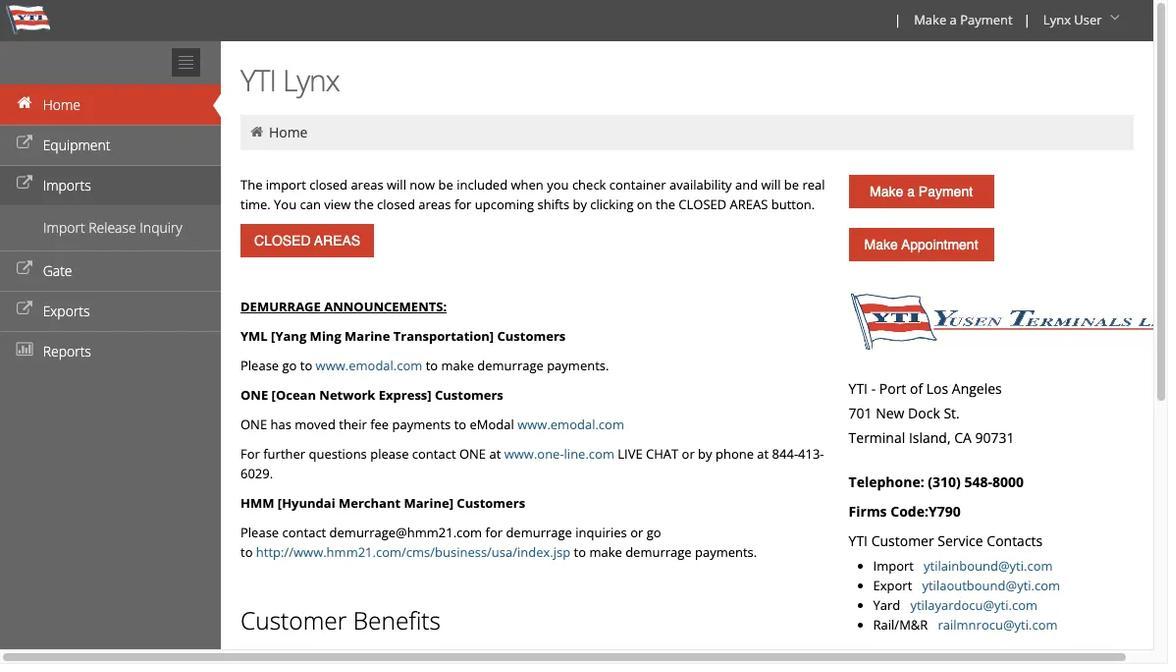 Task type: describe. For each thing, give the bounding box(es) containing it.
http://www.hmm21.com/cms/business/usa/index.jsp
[[256, 543, 571, 561]]

0 vertical spatial demurrage
[[478, 357, 544, 374]]

contact inside the please contact demurrage@hmm21.com for demurrage inquiries or go to
[[282, 524, 326, 541]]

you
[[274, 195, 297, 213]]

http://www.hmm21.com/cms/business/usa/index.jsp to make demurrage payments.
[[256, 543, 758, 561]]

export
[[874, 577, 913, 594]]

user
[[1075, 11, 1103, 28]]

ytilaoutbound@yti.com
[[923, 577, 1061, 594]]

to inside the please contact demurrage@hmm21.com for demurrage inquiries or go to
[[241, 543, 253, 561]]

90731
[[976, 428, 1015, 447]]

yti for yti - port of los angeles 701 new dock st. terminal island, ca 90731
[[849, 379, 868, 398]]

0 horizontal spatial payments.
[[547, 357, 609, 374]]

availability
[[670, 176, 732, 194]]

0 horizontal spatial home link
[[0, 84, 221, 125]]

customer benefits
[[241, 604, 441, 637]]

1 vertical spatial customer
[[241, 604, 347, 637]]

import for import
[[874, 557, 921, 575]]

-
[[872, 379, 876, 398]]

to down inquiries on the bottom of page
[[574, 543, 586, 561]]

of
[[911, 379, 924, 398]]

gate link
[[0, 250, 221, 291]]

exports link
[[0, 291, 221, 331]]

1 horizontal spatial home link
[[269, 123, 308, 141]]

0 vertical spatial make a payment
[[915, 11, 1013, 28]]

real
[[803, 176, 826, 194]]

network
[[320, 386, 376, 404]]

home image
[[15, 96, 34, 110]]

port
[[880, 379, 907, 398]]

demurrage inside the please contact demurrage@hmm21.com for demurrage inquiries or go to
[[506, 524, 573, 541]]

ytilaoutbound@yti.com link
[[923, 577, 1061, 594]]

please contact demurrage@hmm21.com for demurrage inquiries or go to
[[241, 524, 662, 561]]

demurrage
[[241, 298, 321, 315]]

1 vertical spatial make
[[590, 543, 623, 561]]

further
[[263, 445, 306, 463]]

1 horizontal spatial closed
[[377, 195, 415, 213]]

live chat or by phone at 844-413- 6029.
[[241, 445, 825, 482]]

phone
[[716, 445, 754, 463]]

rail/m&r
[[874, 616, 929, 634]]

8000
[[993, 473, 1025, 491]]

2 | from the left
[[1024, 11, 1031, 28]]

angeles
[[953, 379, 1003, 398]]

time.
[[241, 195, 271, 213]]

2 be from the left
[[785, 176, 800, 194]]

please for please go to www.emodal.com to make demurrage payments.
[[241, 357, 279, 374]]

equipment
[[43, 136, 110, 154]]

or inside the please contact demurrage@hmm21.com for demurrage inquiries or go to
[[631, 524, 644, 541]]

for inside the please contact demurrage@hmm21.com for demurrage inquiries or go to
[[486, 524, 503, 541]]

marine
[[345, 327, 390, 345]]

413-
[[799, 445, 825, 463]]

[ocean
[[272, 386, 316, 404]]

upcoming
[[475, 195, 534, 213]]

to left the emodal
[[455, 416, 467, 433]]

548-
[[965, 473, 993, 491]]

make appointment link
[[849, 228, 995, 261]]

marine]
[[404, 494, 454, 512]]

1 horizontal spatial home
[[269, 123, 308, 141]]

844-
[[773, 445, 799, 463]]

for further questions please contact one at www.one-line.com
[[241, 445, 615, 463]]

by inside "the import closed areas will now be included when you check container availability and will be real time.  you can view the closed areas for upcoming shifts by clicking on the closed areas button."
[[573, 195, 587, 213]]

import
[[266, 176, 306, 194]]

gate
[[43, 261, 72, 280]]

one for one [ocean network express] customers
[[241, 386, 268, 404]]

1 vertical spatial make a payment link
[[849, 175, 995, 208]]

external link image for exports
[[15, 303, 34, 316]]

you
[[547, 176, 569, 194]]

imports link
[[0, 165, 221, 205]]

yti customer service contacts
[[849, 531, 1044, 550]]

0 horizontal spatial make
[[442, 357, 474, 374]]

questions
[[309, 445, 367, 463]]

code:y790
[[891, 502, 961, 521]]

1 vertical spatial payments.
[[695, 543, 758, 561]]

the import closed areas will now be included when you check container availability and will be real time.  you can view the closed areas for upcoming shifts by clicking on the closed areas button.
[[241, 176, 826, 213]]

on
[[637, 195, 653, 213]]

equipment link
[[0, 125, 221, 165]]

0 horizontal spatial www.emodal.com
[[316, 357, 423, 374]]

their
[[339, 416, 367, 433]]

external link image for imports
[[15, 177, 34, 191]]

1 vertical spatial payment
[[919, 184, 974, 199]]

yml
[[241, 327, 268, 345]]

closed
[[679, 195, 727, 213]]

lynx user link
[[1035, 0, 1133, 41]]

payments
[[392, 416, 451, 433]]

firms code:y790
[[849, 502, 961, 521]]

now
[[410, 176, 435, 194]]

make for the bottom make a payment link
[[870, 184, 904, 199]]

emodal
[[470, 416, 515, 433]]

1 horizontal spatial areas
[[419, 195, 451, 213]]

dock
[[909, 404, 941, 422]]

has
[[271, 416, 292, 433]]

los
[[927, 379, 949, 398]]

release
[[89, 218, 136, 237]]

ytilayardocu@yti.com
[[911, 596, 1038, 614]]

0 horizontal spatial lynx
[[283, 60, 340, 100]]

for inside "the import closed areas will now be included when you check container availability and will be real time.  you can view the closed areas for upcoming shifts by clicking on the closed areas button."
[[455, 195, 472, 213]]

included
[[457, 176, 508, 194]]

demurrage@hmm21.com
[[330, 524, 482, 541]]

at inside live chat or by phone at 844-413- 6029.
[[758, 445, 769, 463]]

line.com
[[564, 445, 615, 463]]

import for import release inquiry
[[43, 218, 85, 237]]

check
[[573, 176, 607, 194]]

0 horizontal spatial closed
[[310, 176, 348, 194]]

hmm [hyundai merchant marine] customers
[[241, 494, 526, 512]]

telephone:
[[849, 473, 925, 491]]

lynx user
[[1044, 11, 1103, 28]]

yard
[[874, 596, 901, 614]]

customers for one [ocean network express] customers
[[435, 386, 504, 404]]

0 horizontal spatial areas
[[351, 176, 384, 194]]



Task type: locate. For each thing, give the bounding box(es) containing it.
2 external link image from the top
[[15, 303, 34, 316]]

make down transportation]
[[442, 357, 474, 374]]

1 vertical spatial areas
[[419, 195, 451, 213]]

home link up equipment on the top
[[0, 84, 221, 125]]

2 vertical spatial demurrage
[[626, 543, 692, 561]]

be right now
[[439, 176, 454, 194]]

www.one-line.com link
[[505, 445, 615, 463]]

the right on
[[656, 195, 676, 213]]

1 horizontal spatial make
[[590, 543, 623, 561]]

[yang
[[271, 327, 307, 345]]

0 vertical spatial payments.
[[547, 357, 609, 374]]

www.emodal.com
[[316, 357, 423, 374], [518, 416, 625, 433]]

by inside live chat or by phone at 844-413- 6029.
[[699, 445, 713, 463]]

to down transportation]
[[426, 357, 438, 374]]

2 vertical spatial make
[[865, 237, 899, 252]]

2 please from the top
[[241, 524, 279, 541]]

1 horizontal spatial a
[[951, 11, 958, 28]]

transportation]
[[394, 327, 494, 345]]

payment up appointment
[[919, 184, 974, 199]]

please go to www.emodal.com to make demurrage payments.
[[241, 357, 609, 374]]

firms
[[849, 502, 888, 521]]

contact
[[412, 445, 456, 463], [282, 524, 326, 541]]

2 vertical spatial yti
[[849, 531, 868, 550]]

live
[[618, 445, 643, 463]]

2 at from the left
[[758, 445, 769, 463]]

go right inquiries on the bottom of page
[[647, 524, 662, 541]]

1 horizontal spatial www.emodal.com
[[518, 416, 625, 433]]

1 vertical spatial or
[[631, 524, 644, 541]]

0 vertical spatial yti
[[241, 60, 276, 100]]

1 be from the left
[[439, 176, 454, 194]]

demurrage up http://www.hmm21.com/cms/business/usa/index.jsp to make demurrage payments.
[[506, 524, 573, 541]]

bar chart image
[[15, 343, 34, 357]]

1 horizontal spatial www.emodal.com link
[[518, 416, 625, 433]]

0 vertical spatial import
[[43, 218, 85, 237]]

0 vertical spatial please
[[241, 357, 279, 374]]

0 vertical spatial external link image
[[15, 177, 34, 191]]

0 vertical spatial www.emodal.com link
[[316, 357, 423, 374]]

angle down image
[[1106, 11, 1126, 25]]

0 vertical spatial external link image
[[15, 137, 34, 150]]

1 vertical spatial closed
[[377, 195, 415, 213]]

import down imports
[[43, 218, 85, 237]]

1 vertical spatial make a payment
[[870, 184, 974, 199]]

by
[[573, 195, 587, 213], [699, 445, 713, 463]]

demurrage down inquiries on the bottom of page
[[626, 543, 692, 561]]

the
[[241, 176, 263, 194]]

0 vertical spatial by
[[573, 195, 587, 213]]

import release inquiry
[[43, 218, 182, 237]]

1 vertical spatial www.emodal.com
[[518, 416, 625, 433]]

clicking
[[591, 195, 634, 213]]

0 vertical spatial make
[[442, 357, 474, 374]]

service
[[938, 531, 984, 550]]

0 vertical spatial or
[[682, 445, 695, 463]]

areas down now
[[419, 195, 451, 213]]

ca
[[955, 428, 972, 447]]

1 horizontal spatial the
[[656, 195, 676, 213]]

external link image down home icon
[[15, 137, 34, 150]]

external link image left 'gate'
[[15, 262, 34, 276]]

hmm
[[241, 494, 275, 512]]

one for one has moved their fee payments to emodal www.emodal.com
[[241, 416, 267, 433]]

external link image inside imports link
[[15, 177, 34, 191]]

to down hmm
[[241, 543, 253, 561]]

701
[[849, 404, 873, 422]]

external link image
[[15, 137, 34, 150], [15, 262, 34, 276]]

or inside live chat or by phone at 844-413- 6029.
[[682, 445, 695, 463]]

demurrage
[[478, 357, 544, 374], [506, 524, 573, 541], [626, 543, 692, 561]]

one left [ocean
[[241, 386, 268, 404]]

1 horizontal spatial will
[[762, 176, 781, 194]]

1 horizontal spatial lynx
[[1044, 11, 1072, 28]]

0 vertical spatial customer
[[872, 531, 935, 550]]

ytilainbound@yti.com
[[924, 557, 1054, 575]]

0 vertical spatial go
[[282, 357, 297, 374]]

external link image left imports
[[15, 177, 34, 191]]

yti for yti customer service contacts
[[849, 531, 868, 550]]

0 vertical spatial make
[[915, 11, 947, 28]]

None submit
[[241, 224, 374, 257]]

exports
[[43, 302, 90, 320]]

export ytilaoutbound@yti.com yard ytilayardocu@yti.com rail/m&r railmnrocu@yti.com
[[874, 577, 1061, 634]]

external link image inside exports link
[[15, 303, 34, 316]]

lynx inside lynx user link
[[1044, 11, 1072, 28]]

make down inquiries on the bottom of page
[[590, 543, 623, 561]]

make appointment
[[865, 237, 979, 252]]

1 vertical spatial please
[[241, 524, 279, 541]]

areas up view
[[351, 176, 384, 194]]

1 vertical spatial import
[[874, 557, 921, 575]]

please inside the please contact demurrage@hmm21.com for demurrage inquiries or go to
[[241, 524, 279, 541]]

closed down now
[[377, 195, 415, 213]]

0 horizontal spatial at
[[490, 445, 501, 463]]

the
[[354, 195, 374, 213], [656, 195, 676, 213]]

demurrage announcements:
[[241, 298, 447, 315]]

0 vertical spatial one
[[241, 386, 268, 404]]

make a payment
[[915, 11, 1013, 28], [870, 184, 974, 199]]

for
[[241, 445, 260, 463]]

at
[[490, 445, 501, 463], [758, 445, 769, 463]]

contact down one has moved their fee payments to emodal www.emodal.com
[[412, 445, 456, 463]]

external link image inside equipment link
[[15, 137, 34, 150]]

(310)
[[929, 473, 962, 491]]

go inside the please contact demurrage@hmm21.com for demurrage inquiries or go to
[[647, 524, 662, 541]]

please for please contact demurrage@hmm21.com for demurrage inquiries or go to
[[241, 524, 279, 541]]

1 vertical spatial make
[[870, 184, 904, 199]]

www.emodal.com link down marine
[[316, 357, 423, 374]]

external link image
[[15, 177, 34, 191], [15, 303, 34, 316]]

railmnrocu@yti.com
[[939, 616, 1058, 634]]

1 vertical spatial home
[[269, 123, 308, 141]]

1 vertical spatial external link image
[[15, 303, 34, 316]]

reports link
[[0, 331, 221, 371]]

yti
[[241, 60, 276, 100], [849, 379, 868, 398], [849, 531, 868, 550]]

ytilayardocu@yti.com link
[[911, 596, 1038, 614]]

one [ocean network express] customers
[[241, 386, 504, 404]]

the right view
[[354, 195, 374, 213]]

areas
[[730, 195, 769, 213]]

go down [yang
[[282, 357, 297, 374]]

0 horizontal spatial by
[[573, 195, 587, 213]]

at down the emodal
[[490, 445, 501, 463]]

0 vertical spatial home
[[43, 95, 81, 114]]

1 at from the left
[[490, 445, 501, 463]]

0 horizontal spatial www.emodal.com link
[[316, 357, 423, 374]]

0 horizontal spatial for
[[455, 195, 472, 213]]

please down yml
[[241, 357, 279, 374]]

yti for yti lynx
[[241, 60, 276, 100]]

home link right home image
[[269, 123, 308, 141]]

1 vertical spatial by
[[699, 445, 713, 463]]

when
[[511, 176, 544, 194]]

1 horizontal spatial at
[[758, 445, 769, 463]]

will right and
[[762, 176, 781, 194]]

please
[[241, 357, 279, 374], [241, 524, 279, 541]]

1 horizontal spatial by
[[699, 445, 713, 463]]

and
[[736, 176, 759, 194]]

home
[[43, 95, 81, 114], [269, 123, 308, 141]]

one has moved their fee payments to emodal www.emodal.com
[[241, 416, 625, 433]]

ytilainbound@yti.com link
[[924, 557, 1054, 575]]

customers right transportation]
[[498, 327, 566, 345]]

or right inquiries on the bottom of page
[[631, 524, 644, 541]]

by down check
[[573, 195, 587, 213]]

express]
[[379, 386, 432, 404]]

for
[[455, 195, 472, 213], [486, 524, 503, 541]]

home right home image
[[269, 123, 308, 141]]

be up 'button.'
[[785, 176, 800, 194]]

island,
[[910, 428, 951, 447]]

0 horizontal spatial or
[[631, 524, 644, 541]]

1 horizontal spatial for
[[486, 524, 503, 541]]

make
[[915, 11, 947, 28], [870, 184, 904, 199], [865, 237, 899, 252]]

www.emodal.com down marine
[[316, 357, 423, 374]]

moved
[[295, 416, 336, 433]]

www.emodal.com link up www.one-line.com link
[[518, 416, 625, 433]]

1 will from the left
[[387, 176, 407, 194]]

0 horizontal spatial the
[[354, 195, 374, 213]]

or right chat
[[682, 445, 695, 463]]

http://www.hmm21.com/cms/business/usa/index.jsp link
[[256, 543, 571, 561]]

1 vertical spatial lynx
[[283, 60, 340, 100]]

0 horizontal spatial |
[[895, 11, 902, 28]]

external link image inside gate link
[[15, 262, 34, 276]]

0 horizontal spatial customer
[[241, 604, 347, 637]]

yml [yang ming marine transportation] customers
[[241, 327, 566, 345]]

www.emodal.com link for one has moved their fee payments to emodal www.emodal.com
[[518, 416, 625, 433]]

2 will from the left
[[762, 176, 781, 194]]

yti - port of los angeles 701 new dock st. terminal island, ca 90731
[[849, 379, 1015, 447]]

payment left lynx user
[[961, 11, 1013, 28]]

1 vertical spatial demurrage
[[506, 524, 573, 541]]

www.emodal.com link for to make demurrage payments.
[[316, 357, 423, 374]]

one down the emodal
[[460, 445, 486, 463]]

1 horizontal spatial be
[[785, 176, 800, 194]]

customers for hmm [hyundai merchant marine] customers
[[457, 494, 526, 512]]

yti lynx
[[241, 60, 340, 100]]

external link image for equipment
[[15, 137, 34, 150]]

1 vertical spatial www.emodal.com link
[[518, 416, 625, 433]]

1 the from the left
[[354, 195, 374, 213]]

import
[[43, 218, 85, 237], [874, 557, 921, 575]]

railmnrocu@yti.com link
[[939, 616, 1058, 634]]

2 the from the left
[[656, 195, 676, 213]]

1 external link image from the top
[[15, 177, 34, 191]]

1 please from the top
[[241, 357, 279, 374]]

0 horizontal spatial be
[[439, 176, 454, 194]]

one left has
[[241, 416, 267, 433]]

0 vertical spatial www.emodal.com
[[316, 357, 423, 374]]

customers
[[498, 327, 566, 345], [435, 386, 504, 404], [457, 494, 526, 512]]

yti up home image
[[241, 60, 276, 100]]

1 vertical spatial for
[[486, 524, 503, 541]]

at left the 844-
[[758, 445, 769, 463]]

yti inside yti - port of los angeles 701 new dock st. terminal island, ca 90731
[[849, 379, 868, 398]]

external link image for gate
[[15, 262, 34, 276]]

1 horizontal spatial or
[[682, 445, 695, 463]]

1 | from the left
[[895, 11, 902, 28]]

shifts
[[538, 195, 570, 213]]

0 horizontal spatial go
[[282, 357, 297, 374]]

1 horizontal spatial go
[[647, 524, 662, 541]]

1 horizontal spatial import
[[874, 557, 921, 575]]

2 vertical spatial customers
[[457, 494, 526, 512]]

closed
[[310, 176, 348, 194], [377, 195, 415, 213]]

0 vertical spatial contact
[[412, 445, 456, 463]]

external link image up bar chart icon
[[15, 303, 34, 316]]

0 vertical spatial a
[[951, 11, 958, 28]]

1 horizontal spatial contact
[[412, 445, 456, 463]]

0 horizontal spatial will
[[387, 176, 407, 194]]

will left now
[[387, 176, 407, 194]]

demurrage up the emodal
[[478, 357, 544, 374]]

please down hmm
[[241, 524, 279, 541]]

1 vertical spatial customers
[[435, 386, 504, 404]]

for up http://www.hmm21.com/cms/business/usa/index.jsp to make demurrage payments.
[[486, 524, 503, 541]]

announcements:
[[324, 298, 447, 315]]

import up export
[[874, 557, 921, 575]]

1 vertical spatial yti
[[849, 379, 868, 398]]

merchant
[[339, 494, 401, 512]]

container
[[610, 176, 667, 194]]

1 vertical spatial contact
[[282, 524, 326, 541]]

|
[[895, 11, 902, 28], [1024, 11, 1031, 28]]

2 external link image from the top
[[15, 262, 34, 276]]

by left phone
[[699, 445, 713, 463]]

yti left -
[[849, 379, 868, 398]]

0 vertical spatial lynx
[[1044, 11, 1072, 28]]

make for make appointment link
[[865, 237, 899, 252]]

please
[[371, 445, 409, 463]]

for down included
[[455, 195, 472, 213]]

0 vertical spatial closed
[[310, 176, 348, 194]]

1 horizontal spatial |
[[1024, 11, 1031, 28]]

can
[[300, 195, 321, 213]]

1 vertical spatial one
[[241, 416, 267, 433]]

0 horizontal spatial home
[[43, 95, 81, 114]]

new
[[876, 404, 905, 422]]

1 vertical spatial a
[[908, 184, 916, 199]]

0 horizontal spatial a
[[908, 184, 916, 199]]

yti down firms
[[849, 531, 868, 550]]

[hyundai
[[278, 494, 336, 512]]

0 horizontal spatial contact
[[282, 524, 326, 541]]

0 vertical spatial customers
[[498, 327, 566, 345]]

reports
[[43, 342, 91, 361]]

will
[[387, 176, 407, 194], [762, 176, 781, 194]]

0 vertical spatial make a payment link
[[906, 0, 1020, 41]]

imports
[[43, 176, 91, 195]]

closed up view
[[310, 176, 348, 194]]

fee
[[370, 416, 389, 433]]

6029.
[[241, 465, 273, 482]]

1 vertical spatial external link image
[[15, 262, 34, 276]]

2 vertical spatial one
[[460, 445, 486, 463]]

contact down [hyundai
[[282, 524, 326, 541]]

customers up the emodal
[[435, 386, 504, 404]]

or
[[682, 445, 695, 463], [631, 524, 644, 541]]

customers up http://www.hmm21.com/cms/business/usa/index.jsp to make demurrage payments.
[[457, 494, 526, 512]]

1 horizontal spatial customer
[[872, 531, 935, 550]]

go
[[282, 357, 297, 374], [647, 524, 662, 541]]

1 vertical spatial go
[[647, 524, 662, 541]]

home right home icon
[[43, 95, 81, 114]]

0 vertical spatial payment
[[961, 11, 1013, 28]]

1 horizontal spatial payments.
[[695, 543, 758, 561]]

to up [ocean
[[300, 357, 313, 374]]

view
[[324, 195, 351, 213]]

lynx
[[1044, 11, 1072, 28], [283, 60, 340, 100]]

terminal
[[849, 428, 906, 447]]

0 vertical spatial for
[[455, 195, 472, 213]]

www.emodal.com up www.one-line.com link
[[518, 416, 625, 433]]

st.
[[944, 404, 960, 422]]

1 external link image from the top
[[15, 137, 34, 150]]

home image
[[249, 125, 266, 139]]

0 horizontal spatial import
[[43, 218, 85, 237]]



Task type: vqa. For each thing, say whether or not it's contained in the screenshot.
REPORTS
yes



